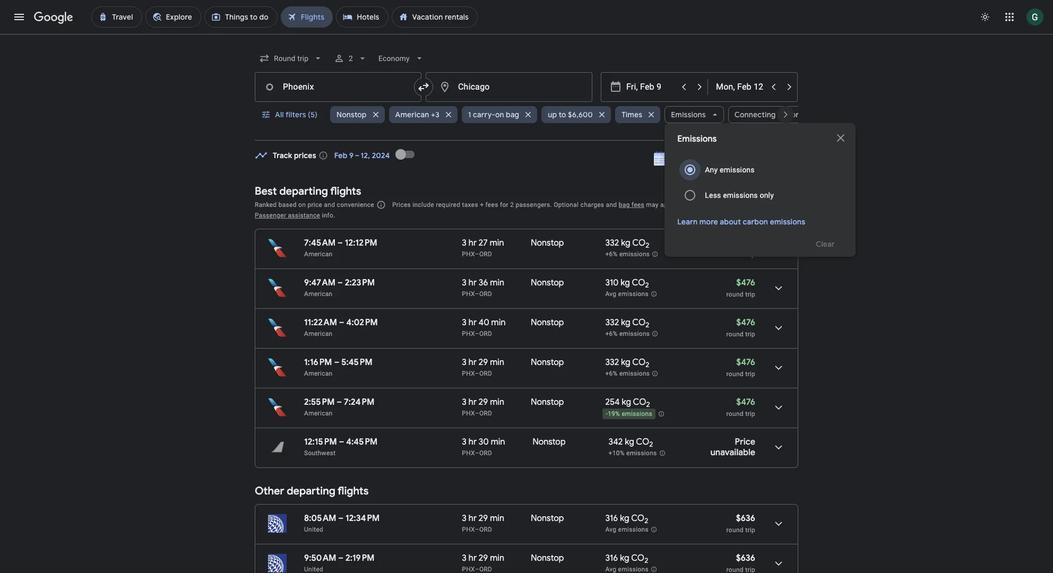 Task type: describe. For each thing, give the bounding box(es) containing it.
476 us dollars text field for 254
[[737, 397, 756, 408]]

Arrival time: 4:02 PM. text field
[[347, 318, 378, 328]]

nonstop for 7:24 pm
[[531, 397, 564, 408]]

4:02 pm
[[347, 318, 378, 328]]

ord for 2:23 pm
[[480, 291, 493, 298]]

+6% emissions for 3 hr 29 min
[[606, 370, 650, 378]]

co for 2:23 pm
[[632, 278, 646, 288]]

342 kg co 2
[[609, 437, 654, 450]]

2 inside prices include required taxes + fees for 2 passengers. optional charges and bag fees may apply. passenger assistance
[[511, 201, 514, 209]]

$476 for 2:23 pm
[[737, 278, 756, 288]]

avg for 310
[[606, 291, 617, 298]]

1 trip from the top
[[746, 251, 756, 259]]

2:19 pm
[[346, 554, 375, 564]]

Departure time: 8:05 AM. text field
[[304, 514, 336, 524]]

times
[[622, 110, 643, 120]]

min for 7:24 pm
[[490, 397, 505, 408]]

Arrival time: 5:45 PM. text field
[[342, 358, 373, 368]]

kg for 4:45 pm
[[625, 437, 635, 448]]

swap origin and destination. image
[[418, 81, 430, 93]]

332 for 3 hr 40 min
[[606, 318, 620, 328]]

332 for 3 hr 27 min
[[606, 238, 620, 249]]

leaves phoenix sky harbor international airport at 7:45 am on friday, february 9 and arrives at o'hare international airport at 12:12 pm on friday, february 9. element
[[304, 238, 378, 249]]

close dialog image
[[835, 132, 848, 144]]

$636 for $636
[[737, 554, 756, 564]]

total duration 3 hr 27 min. element
[[462, 238, 531, 250]]

2 for 12:12 pm
[[646, 241, 650, 250]]

Arrival time: 7:24 PM. text field
[[344, 397, 375, 408]]

– inside 3 hr 27 min phx – ord
[[475, 251, 480, 258]]

sort
[[754, 200, 769, 209]]

grid
[[693, 154, 707, 164]]

kg for 5:45 pm
[[622, 358, 631, 368]]

feb 9 – 12, 2024
[[335, 151, 390, 160]]

airports
[[778, 110, 806, 120]]

other
[[255, 485, 284, 498]]

2 button
[[330, 46, 373, 71]]

36
[[479, 278, 488, 288]]

3 for 12:12 pm
[[462, 238, 467, 249]]

on for based
[[299, 201, 306, 209]]

by:
[[771, 200, 782, 209]]

trip for 5:45 pm
[[746, 371, 756, 378]]

flight details. leaves phoenix sky harbor international airport at 8:05 am on friday, february 9 and arrives at o'hare international airport at 12:34 pm on friday, february 9. image
[[767, 512, 792, 537]]

1:16 pm – 5:45 pm american
[[304, 358, 373, 378]]

Departure text field
[[627, 73, 676, 101]]

+6% emissions for 3 hr 40 min
[[606, 331, 650, 338]]

476 us dollars text field for 332
[[737, 318, 756, 328]]

nonstop flight. element for 7:24 pm
[[531, 397, 564, 410]]

emissions option group
[[678, 157, 844, 208]]

332 kg co 2 for 3 hr 40 min
[[606, 318, 650, 330]]

nonstop for 4:45 pm
[[533, 437, 566, 448]]

310
[[606, 278, 619, 288]]

avg emissions for 310
[[606, 291, 649, 298]]

trip for 12:34 pm
[[746, 527, 756, 534]]

round for 2:23 pm
[[727, 291, 744, 299]]

9:50 am
[[304, 554, 336, 564]]

carbon
[[743, 217, 769, 227]]

2 for 4:02 pm
[[646, 321, 650, 330]]

round for 7:24 pm
[[727, 411, 744, 418]]

1 carry-on bag button
[[462, 102, 538, 127]]

min for 5:45 pm
[[490, 358, 505, 368]]

up to $6,600 button
[[542, 102, 611, 127]]

may
[[647, 201, 659, 209]]

sort by: button
[[750, 195, 799, 214]]

leaves phoenix sky harbor international airport at 9:50 am on friday, february 9 and arrives at o'hare international airport at 2:19 pm on friday, february 9. element
[[304, 554, 375, 564]]

less emissions only
[[706, 191, 775, 200]]

trip for 7:24 pm
[[746, 411, 756, 418]]

nonstop for 2:23 pm
[[531, 278, 564, 288]]

main content containing best departing flights
[[255, 142, 799, 574]]

phx for 4:02 pm
[[462, 330, 475, 338]]

3 hr 29 min phx – ord for 12:34 pm
[[462, 514, 505, 534]]

332 kg co 2 for 3 hr 27 min
[[606, 238, 650, 250]]

19%
[[608, 411, 621, 418]]

leaves phoenix sky harbor international airport at 9:47 am on friday, february 9 and arrives at o'hare international airport at 2:23 pm on friday, february 9. element
[[304, 278, 375, 288]]

8 hr from the top
[[469, 554, 477, 564]]

Departure time: 9:50 AM. text field
[[304, 554, 336, 564]]

316 kg co 2 for 12:34 pm
[[606, 514, 649, 526]]

$636 for $636 round trip
[[737, 514, 756, 524]]

5:45 pm
[[342, 358, 373, 368]]

1 fees from the left
[[486, 201, 499, 209]]

track
[[273, 151, 292, 160]]

sort by:
[[754, 200, 782, 209]]

carry-
[[473, 110, 496, 120]]

Departure time: 12:15 PM. text field
[[304, 437, 337, 448]]

times button
[[616, 102, 661, 127]]

Arrival time: 2:23 PM. text field
[[345, 278, 375, 288]]

hr for 12:12 pm
[[469, 238, 477, 249]]

Arrival time: 2:19 PM. text field
[[346, 554, 375, 564]]

leaves phoenix sky harbor international airport at 2:55 pm on friday, february 9 and arrives at o'hare international airport at 7:24 pm on friday, february 9. element
[[304, 397, 375, 408]]

-
[[606, 411, 608, 418]]

nonstop flight. element for 5:45 pm
[[531, 358, 564, 370]]

+10%
[[609, 450, 625, 457]]

3 hr 29 min phx – ord for 7:24 pm
[[462, 397, 505, 418]]

up to $6,600
[[548, 110, 593, 120]]

3 hr 40 min phx – ord
[[462, 318, 506, 338]]

3 hr 36 min phx – ord
[[462, 278, 505, 298]]

ord for 12:12 pm
[[480, 251, 493, 258]]

– inside 7:45 am – 12:12 pm american
[[338, 238, 343, 249]]

prices
[[393, 201, 411, 209]]

about
[[721, 217, 742, 227]]

3 for 4:45 pm
[[462, 437, 467, 448]]

flight details. leaves phoenix sky harbor international airport at 11:22 am on friday, february 9 and arrives at o'hare international airport at 4:02 pm on friday, february 9. image
[[767, 316, 792, 341]]

avg emissions for 316
[[606, 527, 649, 534]]

co for 5:45 pm
[[633, 358, 646, 368]]

– inside 3 hr 40 min phx – ord
[[475, 330, 480, 338]]

flight details. leaves phoenix sky harbor international airport at 7:45 am on friday, february 9 and arrives at o'hare international airport at 12:12 pm on friday, february 9. image
[[767, 236, 792, 261]]

price
[[308, 201, 323, 209]]

leaves phoenix sky harbor international airport at 12:15 pm on friday, february 9 and arrives at o'hare international airport at 4:45 pm on friday, february 9. element
[[304, 437, 378, 448]]

flight details. leaves phoenix sky harbor international airport at 12:15 pm on friday, february 9 and arrives at o'hare international airport at 4:45 pm on friday, february 9. image
[[767, 435, 792, 461]]

flight details. leaves phoenix sky harbor international airport at 9:50 am on friday, february 9 and arrives at o'hare international airport at 2:19 pm on friday, february 9. image
[[767, 551, 792, 574]]

passenger
[[255, 212, 286, 219]]

united
[[304, 526, 324, 534]]

all
[[275, 110, 284, 120]]

prices include required taxes + fees for 2 passengers. optional charges and bag fees may apply. passenger assistance
[[255, 201, 678, 219]]

connecting
[[735, 110, 776, 120]]

ranked
[[255, 201, 277, 209]]

southwest
[[304, 450, 336, 457]]

7:45 am – 12:12 pm american
[[304, 238, 378, 258]]

more
[[700, 217, 719, 227]]

optional
[[554, 201, 579, 209]]

round trip
[[727, 251, 756, 259]]

9:50 am – 2:19 pm
[[304, 554, 375, 564]]

phx for 4:45 pm
[[462, 450, 475, 457]]

3 for 7:24 pm
[[462, 397, 467, 408]]

29 for 12:34 pm
[[479, 514, 488, 524]]

40
[[479, 318, 490, 328]]

for
[[500, 201, 509, 209]]

bag inside 1 carry-on bag popup button
[[506, 110, 520, 120]]

round for 4:02 pm
[[727, 331, 744, 338]]

round for 12:34 pm
[[727, 527, 744, 534]]

charges
[[581, 201, 605, 209]]

min for 12:12 pm
[[490, 238, 504, 249]]

nonstop flight. element for 12:34 pm
[[531, 514, 564, 526]]

to
[[559, 110, 567, 120]]

other departing flights
[[255, 485, 369, 498]]

29 for 5:45 pm
[[479, 358, 488, 368]]

american +3
[[395, 110, 440, 120]]

+6% emissions for 3 hr 27 min
[[606, 251, 650, 258]]

price unavailable
[[711, 437, 756, 458]]

taxes
[[462, 201, 479, 209]]

learn more about carbon emissions
[[678, 217, 806, 227]]

co for 4:45 pm
[[637, 437, 650, 448]]

– inside 8:05 am – 12:34 pm united
[[338, 514, 344, 524]]

12:34 pm
[[346, 514, 380, 524]]

co for 12:34 pm
[[632, 514, 645, 524]]

2 for 7:24 pm
[[647, 401, 651, 410]]

1 round from the top
[[727, 251, 744, 259]]

hr for 4:45 pm
[[469, 437, 477, 448]]

hr for 7:24 pm
[[469, 397, 477, 408]]

310 kg co 2
[[606, 278, 649, 290]]

9 – 12,
[[350, 151, 370, 160]]

3 hr 29 min phx – ord for 5:45 pm
[[462, 358, 505, 378]]

2 for 5:45 pm
[[646, 361, 650, 370]]

7:45 am
[[304, 238, 336, 249]]

11:22 am – 4:02 pm american
[[304, 318, 378, 338]]

learn more about carbon emissions link
[[678, 217, 806, 227]]

9:47 am – 2:23 pm american
[[304, 278, 375, 298]]

connecting airports button
[[729, 102, 824, 127]]

– left the "2:19 pm" text field
[[338, 554, 344, 564]]

2 for 4:45 pm
[[650, 440, 654, 450]]

date
[[674, 154, 691, 164]]

learn more about tracked prices image
[[319, 151, 328, 160]]

Departure time: 11:22 AM. text field
[[304, 318, 337, 328]]

american inside popup button
[[395, 110, 430, 120]]

2 inside popup button
[[349, 54, 353, 63]]

– inside 2:55 pm – 7:24 pm american
[[337, 397, 342, 408]]

nonstop flight. element for 2:23 pm
[[531, 278, 564, 290]]

27
[[479, 238, 488, 249]]

– down 3 hr 40 min phx – ord
[[475, 370, 480, 378]]

2:55 pm
[[304, 397, 335, 408]]

2:55 pm – 7:24 pm american
[[304, 397, 375, 418]]

kg for 4:02 pm
[[622, 318, 631, 328]]

apply.
[[661, 201, 678, 209]]

nonstop flight. element for 4:45 pm
[[533, 437, 566, 449]]

+
[[480, 201, 484, 209]]

8:05 am
[[304, 514, 336, 524]]

date grid button
[[647, 149, 715, 168]]

316 kg co 2 for 2:19 pm
[[606, 554, 649, 566]]

2:23 pm
[[345, 278, 375, 288]]



Task type: vqa. For each thing, say whether or not it's contained in the screenshot.
round corresponding to 4:02 PM
yes



Task type: locate. For each thing, give the bounding box(es) containing it.
emissions
[[672, 110, 706, 120], [678, 134, 717, 144]]

american for 12:12 pm
[[304, 251, 333, 258]]

+6% emissions up 254 kg co 2
[[606, 370, 650, 378]]

nonstop flight. element
[[531, 238, 564, 250], [531, 278, 564, 290], [531, 318, 564, 330], [531, 358, 564, 370], [531, 397, 564, 410], [533, 437, 566, 449], [531, 514, 564, 526], [531, 554, 564, 566]]

and inside prices include required taxes + fees for 2 passengers. optional charges and bag fees may apply. passenger assistance
[[606, 201, 617, 209]]

6 round from the top
[[727, 527, 744, 534]]

Departure time: 7:45 AM. text field
[[304, 238, 336, 249]]

trip down $476 text field
[[746, 291, 756, 299]]

kg for 7:24 pm
[[622, 397, 632, 408]]

3 332 kg co 2 from the top
[[606, 358, 650, 370]]

co for 12:12 pm
[[633, 238, 646, 249]]

2 ord from the top
[[480, 291, 493, 298]]

none search field containing emissions
[[255, 46, 856, 257]]

3 hr 29 min phx – ord
[[462, 358, 505, 378], [462, 397, 505, 418], [462, 514, 505, 534]]

1 $476 round trip from the top
[[727, 278, 756, 299]]

332 up the 254
[[606, 358, 620, 368]]

phx inside 3 hr 40 min phx – ord
[[462, 330, 475, 338]]

3 hr 29 min phx – ord up 3 hr 29 min
[[462, 514, 505, 534]]

3 for 4:02 pm
[[462, 318, 467, 328]]

emissions inside "emissions" popup button
[[672, 110, 706, 120]]

1 and from the left
[[324, 201, 335, 209]]

1 horizontal spatial and
[[606, 201, 617, 209]]

4 hr from the top
[[469, 358, 477, 368]]

trip for 2:23 pm
[[746, 291, 756, 299]]

3 +6% from the top
[[606, 370, 618, 378]]

1 vertical spatial avg emissions
[[606, 527, 649, 534]]

ord down 30
[[480, 450, 493, 457]]

all filters (5)
[[275, 110, 318, 120]]

1:16 pm
[[304, 358, 332, 368]]

1 332 kg co 2 from the top
[[606, 238, 650, 250]]

12:12 pm
[[345, 238, 378, 249]]

departing for best
[[280, 185, 328, 198]]

3 inside 3 hr 40 min phx – ord
[[462, 318, 467, 328]]

nonstop for 12:34 pm
[[531, 514, 564, 524]]

only
[[760, 191, 775, 200]]

2 476 us dollars text field from the top
[[737, 397, 756, 408]]

ord for 12:34 pm
[[480, 526, 493, 534]]

on up assistance
[[299, 201, 306, 209]]

$636 left flight details. leaves phoenix sky harbor international airport at 8:05 am on friday, february 9 and arrives at o'hare international airport at 12:34 pm on friday, february 9. image
[[737, 514, 756, 524]]

None field
[[255, 49, 328, 68], [375, 49, 429, 68], [255, 49, 328, 68], [375, 49, 429, 68]]

american down the departure time: 7:45 am. "text field"
[[304, 251, 333, 258]]

2 and from the left
[[606, 201, 617, 209]]

0 horizontal spatial and
[[324, 201, 335, 209]]

2 phx from the top
[[462, 291, 475, 298]]

nonstop button
[[330, 102, 385, 127]]

3 $476 from the top
[[737, 358, 756, 368]]

ord down 40 at bottom
[[480, 330, 493, 338]]

332
[[606, 238, 620, 249], [606, 318, 620, 328], [606, 358, 620, 368]]

+6% up "310"
[[606, 251, 618, 258]]

ord for 4:45 pm
[[480, 450, 493, 457]]

7 hr from the top
[[469, 514, 477, 524]]

passenger assistance button
[[255, 212, 320, 219]]

phx for 2:23 pm
[[462, 291, 475, 298]]

$476
[[737, 278, 756, 288], [737, 318, 756, 328], [737, 358, 756, 368], [737, 397, 756, 408]]

$476 round trip down round trip
[[727, 278, 756, 299]]

1 horizontal spatial on
[[496, 110, 505, 120]]

2 +6% from the top
[[606, 331, 618, 338]]

8 3 from the top
[[462, 554, 467, 564]]

1 ord from the top
[[480, 251, 493, 258]]

None text field
[[426, 72, 593, 102]]

$476 left the flight details. leaves phoenix sky harbor international airport at 1:16 pm on friday, february 9 and arrives at o'hare international airport at 5:45 pm on friday, february 9. icon
[[737, 358, 756, 368]]

american down 11:22 am text field
[[304, 330, 333, 338]]

0 horizontal spatial on
[[299, 201, 306, 209]]

phx inside 3 hr 27 min phx – ord
[[462, 251, 475, 258]]

min for 4:02 pm
[[492, 318, 506, 328]]

1 $636 from the top
[[737, 514, 756, 524]]

$476 round trip for 7:24 pm
[[727, 397, 756, 418]]

american +3 button
[[389, 102, 458, 127]]

0 vertical spatial 476 us dollars text field
[[737, 318, 756, 328]]

3 inside total duration 3 hr 29 min. element
[[462, 554, 467, 564]]

7 phx from the top
[[462, 526, 475, 534]]

hr inside 3 hr 27 min phx – ord
[[469, 238, 477, 249]]

nonstop flight. element for 12:12 pm
[[531, 238, 564, 250]]

Departure time: 2:55 PM. text field
[[304, 397, 335, 408]]

332 up "310"
[[606, 238, 620, 249]]

1 316 kg co 2 from the top
[[606, 514, 649, 526]]

1 vertical spatial $636
[[737, 554, 756, 564]]

0 vertical spatial bag
[[506, 110, 520, 120]]

3 $476 round trip from the top
[[727, 358, 756, 378]]

phx
[[462, 251, 475, 258], [462, 291, 475, 298], [462, 330, 475, 338], [462, 370, 475, 378], [462, 410, 475, 418], [462, 450, 475, 457], [462, 526, 475, 534]]

round up 476 us dollars text field
[[727, 331, 744, 338]]

fees left may on the top of the page
[[632, 201, 645, 209]]

(5)
[[308, 110, 318, 120]]

total duration 3 hr 36 min. element
[[462, 278, 531, 290]]

Departure time: 9:47 AM. text field
[[304, 278, 336, 288]]

trip for 4:02 pm
[[746, 331, 756, 338]]

2 316 kg co 2 from the top
[[606, 554, 649, 566]]

5 hr from the top
[[469, 397, 477, 408]]

476 US dollars text field
[[737, 318, 756, 328], [737, 397, 756, 408]]

332 kg co 2 down bag fees button
[[606, 238, 650, 250]]

kg inside 254 kg co 2
[[622, 397, 632, 408]]

kg inside 310 kg co 2
[[621, 278, 631, 288]]

american
[[395, 110, 430, 120], [304, 251, 333, 258], [304, 291, 333, 298], [304, 330, 333, 338], [304, 370, 333, 378], [304, 410, 333, 418]]

round
[[727, 251, 744, 259], [727, 291, 744, 299], [727, 331, 744, 338], [727, 371, 744, 378], [727, 411, 744, 418], [727, 527, 744, 534]]

$476 down round trip
[[737, 278, 756, 288]]

fees
[[486, 201, 499, 209], [632, 201, 645, 209]]

2 3 hr 29 min phx – ord from the top
[[462, 397, 505, 418]]

1 vertical spatial +6%
[[606, 331, 618, 338]]

7:24 pm
[[344, 397, 375, 408]]

3 phx from the top
[[462, 330, 475, 338]]

– right the 2:55 pm text box
[[337, 397, 342, 408]]

total duration 3 hr 40 min. element
[[462, 318, 531, 330]]

hr for 5:45 pm
[[469, 358, 477, 368]]

5 round from the top
[[727, 411, 744, 418]]

round down $476 text field
[[727, 291, 744, 299]]

12:15 pm – 4:45 pm southwest
[[304, 437, 378, 457]]

1 332 from the top
[[606, 238, 620, 249]]

1 vertical spatial 316 kg co 2
[[606, 554, 649, 566]]

phx for 5:45 pm
[[462, 370, 475, 378]]

316 kg co 2
[[606, 514, 649, 526], [606, 554, 649, 566]]

min inside 3 hr 30 min phx – ord
[[491, 437, 506, 448]]

connecting airports
[[735, 110, 806, 120]]

co inside 310 kg co 2
[[632, 278, 646, 288]]

– left 2:23 pm at the left of the page
[[338, 278, 343, 288]]

phx for 7:24 pm
[[462, 410, 475, 418]]

main menu image
[[13, 11, 25, 23]]

american down 1:16 pm text box
[[304, 370, 333, 378]]

american left +3
[[395, 110, 430, 120]]

change appearance image
[[973, 4, 999, 30]]

7 3 from the top
[[462, 514, 467, 524]]

– down 30
[[475, 450, 480, 457]]

price
[[748, 154, 766, 164], [736, 437, 756, 448]]

$476 round trip for 5:45 pm
[[727, 358, 756, 378]]

round up $476 text field
[[727, 251, 744, 259]]

332 kg co 2 up 254 kg co 2
[[606, 358, 650, 370]]

ord down 27
[[480, 251, 493, 258]]

– left 'arrival time: 4:45 pm.' 'text field'
[[339, 437, 344, 448]]

nonstop for 4:02 pm
[[531, 318, 564, 328]]

hr for 12:34 pm
[[469, 514, 477, 524]]

1 horizontal spatial bag
[[619, 201, 630, 209]]

nonstop for 5:45 pm
[[531, 358, 564, 368]]

0 vertical spatial departing
[[280, 185, 328, 198]]

3 3 hr 29 min phx – ord from the top
[[462, 514, 505, 534]]

less
[[706, 191, 722, 200]]

unavailable
[[711, 448, 756, 458]]

phx for 12:34 pm
[[462, 526, 475, 534]]

2 inside 310 kg co 2
[[646, 281, 649, 290]]

all filters (5) button
[[255, 102, 326, 127]]

0 vertical spatial +6%
[[606, 251, 618, 258]]

0 vertical spatial avg emissions
[[606, 291, 649, 298]]

4 29 from the top
[[479, 554, 488, 564]]

any
[[706, 166, 718, 174]]

+6% up the 254
[[606, 370, 618, 378]]

636 US dollars text field
[[737, 514, 756, 524]]

2 $476 round trip from the top
[[727, 318, 756, 338]]

4 round from the top
[[727, 371, 744, 378]]

– down 40 at bottom
[[475, 330, 480, 338]]

co inside 342 kg co 2
[[637, 437, 650, 448]]

Arrival time: 4:45 PM. text field
[[346, 437, 378, 448]]

3 trip from the top
[[746, 331, 756, 338]]

0 vertical spatial 316
[[606, 514, 618, 524]]

departing up ranked based on price and convenience
[[280, 185, 328, 198]]

1 vertical spatial 332
[[606, 318, 620, 328]]

+6% for 3 hr 29 min
[[606, 370, 618, 378]]

2 avg from the top
[[606, 527, 617, 534]]

0 vertical spatial 332
[[606, 238, 620, 249]]

316 for 12:34 pm
[[606, 514, 618, 524]]

3 inside 3 hr 36 min phx – ord
[[462, 278, 467, 288]]

$476 round trip left the flight details. leaves phoenix sky harbor international airport at 1:16 pm on friday, february 9 and arrives at o'hare international airport at 5:45 pm on friday, february 9. icon
[[727, 358, 756, 378]]

+6% for 3 hr 40 min
[[606, 331, 618, 338]]

– inside 12:15 pm – 4:45 pm southwest
[[339, 437, 344, 448]]

total duration 3 hr 29 min. element
[[462, 358, 531, 370], [462, 397, 531, 410], [462, 514, 531, 526], [462, 554, 531, 566]]

kg inside 342 kg co 2
[[625, 437, 635, 448]]

phx inside 3 hr 30 min phx – ord
[[462, 450, 475, 457]]

price graph button
[[720, 149, 797, 168]]

1 vertical spatial price
[[736, 437, 756, 448]]

ord for 7:24 pm
[[480, 410, 493, 418]]

1 3 from the top
[[462, 238, 467, 249]]

fees right the + at the top left of page
[[486, 201, 499, 209]]

8:05 am – 12:34 pm united
[[304, 514, 380, 534]]

3 hr 29 min phx – ord up 30
[[462, 397, 505, 418]]

flights for best departing flights
[[331, 185, 362, 198]]

12:15 pm
[[304, 437, 337, 448]]

2 vertical spatial 332
[[606, 358, 620, 368]]

3 332 from the top
[[606, 358, 620, 368]]

2 vertical spatial 332 kg co 2
[[606, 358, 650, 370]]

bag fees button
[[619, 201, 645, 209]]

feb
[[335, 151, 348, 160]]

min inside 3 hr 27 min phx – ord
[[490, 238, 504, 249]]

1 29 from the top
[[479, 358, 488, 368]]

2 inside 342 kg co 2
[[650, 440, 654, 450]]

american inside 7:45 am – 12:12 pm american
[[304, 251, 333, 258]]

636 US dollars text field
[[737, 554, 756, 564]]

learn more about ranking image
[[377, 200, 386, 210]]

2 vertical spatial 3 hr 29 min phx – ord
[[462, 514, 505, 534]]

1 3 hr 29 min phx – ord from the top
[[462, 358, 505, 378]]

convenience
[[337, 201, 374, 209]]

2 round from the top
[[727, 291, 744, 299]]

0 vertical spatial +6% emissions
[[606, 251, 650, 258]]

1 total duration 3 hr 29 min. element from the top
[[462, 358, 531, 370]]

4:45 pm
[[346, 437, 378, 448]]

11:22 am
[[304, 318, 337, 328]]

0 vertical spatial on
[[496, 110, 505, 120]]

+3
[[431, 110, 440, 120]]

ord for 5:45 pm
[[480, 370, 493, 378]]

on inside main content
[[299, 201, 306, 209]]

3 29 from the top
[[479, 514, 488, 524]]

$476 round trip for 2:23 pm
[[727, 278, 756, 299]]

1 vertical spatial flights
[[338, 485, 369, 498]]

hr for 2:23 pm
[[469, 278, 477, 288]]

hr inside 3 hr 30 min phx – ord
[[469, 437, 477, 448]]

price inside button
[[748, 154, 766, 164]]

find the best price region
[[255, 142, 799, 177]]

+6% down "310"
[[606, 331, 618, 338]]

departing
[[280, 185, 328, 198], [287, 485, 336, 498]]

4 phx from the top
[[462, 370, 475, 378]]

6 ord from the top
[[480, 450, 493, 457]]

1 +6% from the top
[[606, 251, 618, 258]]

1 476 us dollars text field from the top
[[737, 318, 756, 328]]

on right 1
[[496, 110, 505, 120]]

nonstop flight. element for 4:02 pm
[[531, 318, 564, 330]]

2 vertical spatial +6% emissions
[[606, 370, 650, 378]]

min inside 3 hr 40 min phx – ord
[[492, 318, 506, 328]]

american for 4:02 pm
[[304, 330, 333, 338]]

0 horizontal spatial fees
[[486, 201, 499, 209]]

2 inside 254 kg co 2
[[647, 401, 651, 410]]

2 avg emissions from the top
[[606, 527, 649, 534]]

29 for 7:24 pm
[[479, 397, 488, 408]]

next image
[[773, 102, 799, 127]]

ord inside 3 hr 40 min phx – ord
[[480, 330, 493, 338]]

476 us dollars text field left flight details. leaves phoenix sky harbor international airport at 11:22 am on friday, february 9 and arrives at o'hare international airport at 4:02 pm on friday, february 9. image
[[737, 318, 756, 328]]

ord up 30
[[480, 410, 493, 418]]

main content
[[255, 142, 799, 574]]

$476 for 5:45 pm
[[737, 358, 756, 368]]

best departing flights
[[255, 185, 362, 198]]

ord for 4:02 pm
[[480, 330, 493, 338]]

0 horizontal spatial bag
[[506, 110, 520, 120]]

2
[[349, 54, 353, 63], [511, 201, 514, 209], [646, 241, 650, 250], [646, 281, 649, 290], [646, 321, 650, 330], [646, 361, 650, 370], [647, 401, 651, 410], [650, 440, 654, 450], [645, 517, 649, 526], [645, 557, 649, 566]]

passengers.
[[516, 201, 552, 209]]

$476 for 7:24 pm
[[737, 397, 756, 408]]

trip up $476 text field
[[746, 251, 756, 259]]

3
[[462, 238, 467, 249], [462, 278, 467, 288], [462, 318, 467, 328], [462, 358, 467, 368], [462, 397, 467, 408], [462, 437, 467, 448], [462, 514, 467, 524], [462, 554, 467, 564]]

total duration 3 hr 29 min. element for 7:24 pm
[[462, 397, 531, 410]]

– inside 3 hr 36 min phx – ord
[[475, 291, 480, 298]]

1
[[468, 110, 472, 120]]

0 vertical spatial 332 kg co 2
[[606, 238, 650, 250]]

29
[[479, 358, 488, 368], [479, 397, 488, 408], [479, 514, 488, 524], [479, 554, 488, 564]]

american inside the 11:22 am – 4:02 pm american
[[304, 330, 333, 338]]

4 $476 round trip from the top
[[727, 397, 756, 418]]

None search field
[[255, 46, 856, 257]]

+6% for 3 hr 27 min
[[606, 251, 618, 258]]

0 vertical spatial flights
[[331, 185, 362, 198]]

– down 27
[[475, 251, 480, 258]]

trip inside $636 round trip
[[746, 527, 756, 534]]

$476 round trip
[[727, 278, 756, 299], [727, 318, 756, 338], [727, 358, 756, 378], [727, 397, 756, 418]]

5 3 from the top
[[462, 397, 467, 408]]

on inside popup button
[[496, 110, 505, 120]]

– up 30
[[475, 410, 480, 418]]

2 29 from the top
[[479, 397, 488, 408]]

1 vertical spatial 3 hr 29 min phx – ord
[[462, 397, 505, 418]]

hr for 4:02 pm
[[469, 318, 477, 328]]

2 total duration 3 hr 29 min. element from the top
[[462, 397, 531, 410]]

up
[[548, 110, 557, 120]]

on
[[496, 110, 505, 120], [299, 201, 306, 209]]

– left arrival time: 4:02 pm. "text field" in the bottom of the page
[[339, 318, 345, 328]]

332 down "310"
[[606, 318, 620, 328]]

332 kg co 2 down 310 kg co 2
[[606, 318, 650, 330]]

1 carry-on bag
[[468, 110, 520, 120]]

nonstop inside nonstop popup button
[[337, 110, 367, 120]]

332 kg co 2 for 3 hr 29 min
[[606, 358, 650, 370]]

3 ord from the top
[[480, 330, 493, 338]]

$476 left the "flight details. leaves phoenix sky harbor international airport at 2:55 pm on friday, february 9 and arrives at o'hare international airport at 7:24 pm on friday, february 9." image
[[737, 397, 756, 408]]

– inside 9:47 am – 2:23 pm american
[[338, 278, 343, 288]]

+6% emissions up 310 kg co 2
[[606, 251, 650, 258]]

avg for 316
[[606, 527, 617, 534]]

476 us dollars text field left the "flight details. leaves phoenix sky harbor international airport at 2:55 pm on friday, february 9 and arrives at o'hare international airport at 7:24 pm on friday, february 9." image
[[737, 397, 756, 408]]

round down $636 text box
[[727, 527, 744, 534]]

leaves phoenix sky harbor international airport at 11:22 am on friday, february 9 and arrives at o'hare international airport at 4:02 pm on friday, february 9. element
[[304, 318, 378, 328]]

ord inside 3 hr 27 min phx – ord
[[480, 251, 493, 258]]

departing up "departure time: 8:05 am." text box
[[287, 485, 336, 498]]

1 hr from the top
[[469, 238, 477, 249]]

0 vertical spatial emissions
[[672, 110, 706, 120]]

– down the 36
[[475, 291, 480, 298]]

2 fees from the left
[[632, 201, 645, 209]]

price for price graph
[[748, 154, 766, 164]]

7 ord from the top
[[480, 526, 493, 534]]

– right 7:45 am on the left top
[[338, 238, 343, 249]]

bag left may on the top of the page
[[619, 201, 630, 209]]

prices
[[294, 151, 316, 160]]

emissions
[[720, 166, 755, 174], [724, 191, 758, 200], [771, 217, 806, 227], [620, 251, 650, 258], [619, 291, 649, 298], [620, 331, 650, 338], [620, 370, 650, 378], [622, 411, 653, 418], [627, 450, 657, 457], [619, 527, 649, 534]]

phx up 3 hr 30 min phx – ord
[[462, 410, 475, 418]]

2 hr from the top
[[469, 278, 477, 288]]

+10% emissions
[[609, 450, 657, 457]]

3 3 from the top
[[462, 318, 467, 328]]

1 vertical spatial 476 us dollars text field
[[737, 397, 756, 408]]

4 trip from the top
[[746, 371, 756, 378]]

4 ord from the top
[[480, 370, 493, 378]]

– inside 3 hr 30 min phx – ord
[[475, 450, 480, 457]]

3 total duration 3 hr 29 min. element from the top
[[462, 514, 531, 526]]

leaves phoenix sky harbor international airport at 8:05 am on friday, february 9 and arrives at o'hare international airport at 12:34 pm on friday, february 9. element
[[304, 514, 380, 524]]

1 horizontal spatial fees
[[632, 201, 645, 209]]

american inside 9:47 am – 2:23 pm american
[[304, 291, 333, 298]]

hr inside 3 hr 40 min phx – ord
[[469, 318, 477, 328]]

date grid
[[674, 154, 707, 164]]

Arrival time: 12:12 PM. text field
[[345, 238, 378, 249]]

6 phx from the top
[[462, 450, 475, 457]]

2 $636 from the top
[[737, 554, 756, 564]]

476 US dollars text field
[[737, 358, 756, 368]]

254 kg co 2
[[606, 397, 651, 410]]

phx down 3 hr 40 min phx – ord
[[462, 370, 475, 378]]

2 316 from the top
[[606, 554, 618, 564]]

1 vertical spatial emissions
[[678, 134, 717, 144]]

$476 round trip up 476 us dollars text field
[[727, 318, 756, 338]]

total duration 3 hr 30 min. element
[[462, 437, 533, 449]]

phx down total duration 3 hr 30 min. element
[[462, 450, 475, 457]]

and right price
[[324, 201, 335, 209]]

phx down total duration 3 hr 36 min. element
[[462, 291, 475, 298]]

476 US dollars text field
[[737, 278, 756, 288]]

leaves phoenix sky harbor international airport at 1:16 pm on friday, february 9 and arrives at o'hare international airport at 5:45 pm on friday, february 9. element
[[304, 358, 373, 368]]

0 vertical spatial 3 hr 29 min phx – ord
[[462, 358, 505, 378]]

avg emissions
[[606, 291, 649, 298], [606, 527, 649, 534]]

1 316 from the top
[[606, 514, 618, 524]]

0 vertical spatial price
[[748, 154, 766, 164]]

1 vertical spatial avg
[[606, 527, 617, 534]]

flights for other departing flights
[[338, 485, 369, 498]]

american for 5:45 pm
[[304, 370, 333, 378]]

3 for 5:45 pm
[[462, 358, 467, 368]]

ord inside 3 hr 36 min phx – ord
[[480, 291, 493, 298]]

american for 2:23 pm
[[304, 291, 333, 298]]

332 for 3 hr 29 min
[[606, 358, 620, 368]]

phx down the total duration 3 hr 27 min. element
[[462, 251, 475, 258]]

-19% emissions
[[606, 411, 653, 418]]

$476 for 4:02 pm
[[737, 318, 756, 328]]

6 trip from the top
[[746, 527, 756, 534]]

american inside 2:55 pm – 7:24 pm american
[[304, 410, 333, 418]]

flights up 12:34 pm text box
[[338, 485, 369, 498]]

phx for 12:12 pm
[[462, 251, 475, 258]]

trip
[[746, 251, 756, 259], [746, 291, 756, 299], [746, 331, 756, 338], [746, 371, 756, 378], [746, 411, 756, 418], [746, 527, 756, 534]]

american down 2:55 pm
[[304, 410, 333, 418]]

round up price unavailable
[[727, 411, 744, 418]]

– right "departure time: 8:05 am." text box
[[338, 514, 344, 524]]

4 $476 from the top
[[737, 397, 756, 408]]

min for 2:23 pm
[[490, 278, 505, 288]]

3 +6% emissions from the top
[[606, 370, 650, 378]]

2 +6% emissions from the top
[[606, 331, 650, 338]]

ord down 3 hr 40 min phx – ord
[[480, 370, 493, 378]]

1 $476 from the top
[[737, 278, 756, 288]]

emissions up the grid
[[678, 134, 717, 144]]

kg for 12:34 pm
[[620, 514, 630, 524]]

kg
[[622, 238, 631, 249], [621, 278, 631, 288], [622, 318, 631, 328], [622, 358, 631, 368], [622, 397, 632, 408], [625, 437, 635, 448], [620, 514, 630, 524], [620, 554, 630, 564]]

hr inside 3 hr 36 min phx – ord
[[469, 278, 477, 288]]

kg for 12:12 pm
[[622, 238, 631, 249]]

1 phx from the top
[[462, 251, 475, 258]]

avg
[[606, 291, 617, 298], [606, 527, 617, 534]]

– inside the 11:22 am – 4:02 pm american
[[339, 318, 345, 328]]

0 vertical spatial avg
[[606, 291, 617, 298]]

co for 7:24 pm
[[634, 397, 647, 408]]

5 phx from the top
[[462, 410, 475, 418]]

1 vertical spatial departing
[[287, 485, 336, 498]]

2 $476 from the top
[[737, 318, 756, 328]]

3 inside 3 hr 30 min phx – ord
[[462, 437, 467, 448]]

1 avg from the top
[[606, 291, 617, 298]]

bag inside prices include required taxes + fees for 2 passengers. optional charges and bag fees may apply. passenger assistance
[[619, 201, 630, 209]]

1 vertical spatial bag
[[619, 201, 630, 209]]

5 ord from the top
[[480, 410, 493, 418]]

4 3 from the top
[[462, 358, 467, 368]]

6 hr from the top
[[469, 437, 477, 448]]

2 3 from the top
[[462, 278, 467, 288]]

$636 left flight details. leaves phoenix sky harbor international airport at 9:50 am on friday, february 9 and arrives at o'hare international airport at 2:19 pm on friday, february 9. image
[[737, 554, 756, 564]]

– up 3 hr 29 min
[[475, 526, 480, 534]]

trip up 476 us dollars text field
[[746, 331, 756, 338]]

3 hr 29 min phx – ord down 3 hr 40 min phx – ord
[[462, 358, 505, 378]]

phx inside 3 hr 36 min phx – ord
[[462, 291, 475, 298]]

flight details. leaves phoenix sky harbor international airport at 2:55 pm on friday, february 9 and arrives at o'hare international airport at 7:24 pm on friday, february 9. image
[[767, 395, 792, 421]]

– inside 1:16 pm – 5:45 pm american
[[334, 358, 340, 368]]

316
[[606, 514, 618, 524], [606, 554, 618, 564]]

learn
[[678, 217, 698, 227]]

1 vertical spatial on
[[299, 201, 306, 209]]

0 vertical spatial $636
[[737, 514, 756, 524]]

min for 4:45 pm
[[491, 437, 506, 448]]

min inside 3 hr 36 min phx – ord
[[490, 278, 505, 288]]

6 3 from the top
[[462, 437, 467, 448]]

any emissions
[[706, 166, 755, 174]]

3 hr 29 min
[[462, 554, 505, 564]]

american down 9:47 am text field
[[304, 291, 333, 298]]

$636 inside $636 round trip
[[737, 514, 756, 524]]

ord up 3 hr 29 min
[[480, 526, 493, 534]]

2 trip from the top
[[746, 291, 756, 299]]

$636 round trip
[[727, 514, 756, 534]]

0 vertical spatial 316 kg co 2
[[606, 514, 649, 526]]

round inside $636 round trip
[[727, 527, 744, 534]]

2 332 from the top
[[606, 318, 620, 328]]

phx down total duration 3 hr 40 min. element
[[462, 330, 475, 338]]

– right 1:16 pm in the left of the page
[[334, 358, 340, 368]]

5 trip from the top
[[746, 411, 756, 418]]

+6% emissions down 310 kg co 2
[[606, 331, 650, 338]]

based
[[279, 201, 297, 209]]

332 kg co 2
[[606, 238, 650, 250], [606, 318, 650, 330], [606, 358, 650, 370]]

3 for 2:23 pm
[[462, 278, 467, 288]]

bag right carry- at the top of page
[[506, 110, 520, 120]]

2 vertical spatial +6%
[[606, 370, 618, 378]]

2 332 kg co 2 from the top
[[606, 318, 650, 330]]

price left flight details. leaves phoenix sky harbor international airport at 12:15 pm on friday, february 9 and arrives at o'hare international airport at 4:45 pm on friday, february 9. icon
[[736, 437, 756, 448]]

american inside 1:16 pm – 5:45 pm american
[[304, 370, 333, 378]]

$476 left flight details. leaves phoenix sky harbor international airport at 11:22 am on friday, february 9 and arrives at o'hare international airport at 4:02 pm on friday, february 9. image
[[737, 318, 756, 328]]

1 +6% emissions from the top
[[606, 251, 650, 258]]

loading results progress bar
[[0, 34, 1054, 36]]

3 inside 3 hr 27 min phx – ord
[[462, 238, 467, 249]]

None text field
[[255, 72, 422, 102]]

$476 round trip left the "flight details. leaves phoenix sky harbor international airport at 2:55 pm on friday, february 9 and arrives at o'hare international airport at 7:24 pm on friday, february 9." image
[[727, 397, 756, 418]]

ranked based on price and convenience
[[255, 201, 374, 209]]

1 avg emissions from the top
[[606, 291, 649, 298]]

trip left the "flight details. leaves phoenix sky harbor international airport at 2:55 pm on friday, february 9 and arrives at o'hare international airport at 7:24 pm on friday, february 9." image
[[746, 411, 756, 418]]

ord inside 3 hr 30 min phx – ord
[[480, 450, 493, 457]]

flight details. leaves phoenix sky harbor international airport at 9:47 am on friday, february 9 and arrives at o'hare international airport at 2:23 pm on friday, february 9. image
[[767, 276, 792, 301]]

1 vertical spatial 316
[[606, 554, 618, 564]]

1 vertical spatial +6% emissions
[[606, 331, 650, 338]]

filters
[[286, 110, 306, 120]]

254
[[606, 397, 620, 408]]

price left 'graph'
[[748, 154, 766, 164]]

flight details. leaves phoenix sky harbor international airport at 1:16 pm on friday, february 9 and arrives at o'hare international airport at 5:45 pm on friday, february 9. image
[[767, 355, 792, 381]]

emissions up date grid
[[672, 110, 706, 120]]

3 for 12:34 pm
[[462, 514, 467, 524]]

trip down $636 text box
[[746, 527, 756, 534]]

flights up convenience
[[331, 185, 362, 198]]

Departure time: 1:16 PM. text field
[[304, 358, 332, 368]]

Return text field
[[717, 73, 765, 101]]

trip down 476 us dollars text field
[[746, 371, 756, 378]]

price for price unavailable
[[736, 437, 756, 448]]

Arrival time: 12:34 PM. text field
[[346, 514, 380, 524]]

3 hr from the top
[[469, 318, 477, 328]]

1 vertical spatial 332 kg co 2
[[606, 318, 650, 330]]

4 total duration 3 hr 29 min. element from the top
[[462, 554, 531, 566]]

ord down the 36
[[480, 291, 493, 298]]

3 round from the top
[[727, 331, 744, 338]]

american for 7:24 pm
[[304, 410, 333, 418]]

co inside 254 kg co 2
[[634, 397, 647, 408]]

track prices
[[273, 151, 316, 160]]

departing for other
[[287, 485, 336, 498]]

316 for 2:19 pm
[[606, 554, 618, 564]]

2 for 12:34 pm
[[645, 517, 649, 526]]

and right the charges
[[606, 201, 617, 209]]

nonstop for 12:12 pm
[[531, 238, 564, 249]]

price inside price unavailable
[[736, 437, 756, 448]]

round down 476 us dollars text field
[[727, 371, 744, 378]]

phx up 3 hr 29 min
[[462, 526, 475, 534]]



